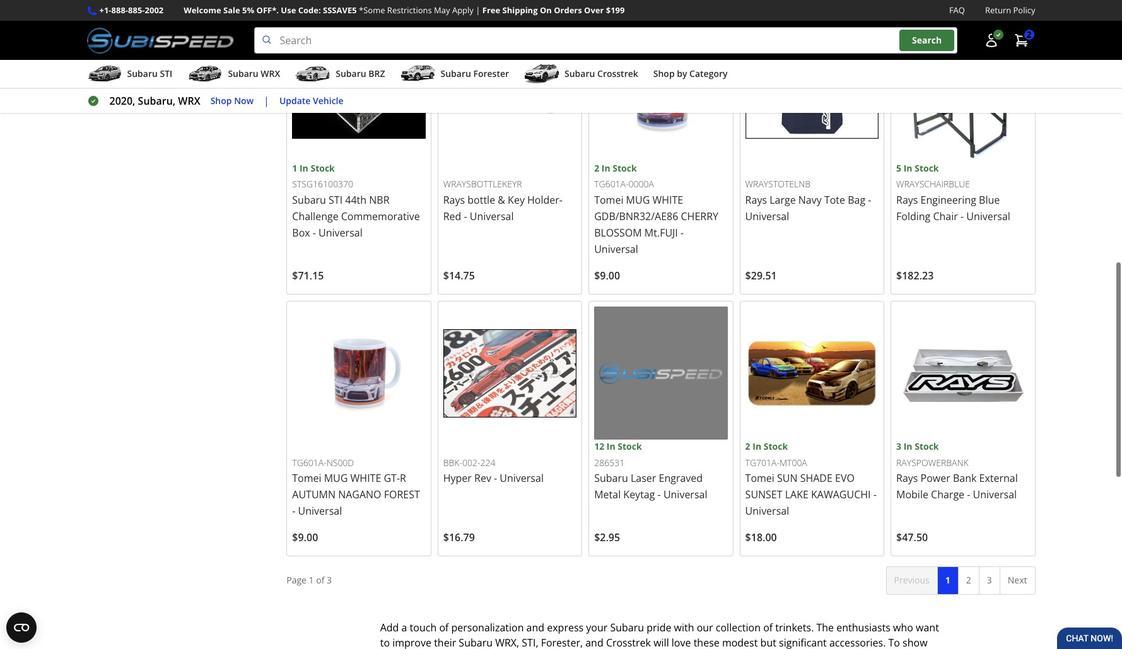 Task type: locate. For each thing, give the bounding box(es) containing it.
white down 0000a
[[653, 193, 683, 207]]

subispeed logo image
[[87, 27, 234, 54]]

1 inside button
[[946, 574, 951, 586]]

tomei inside "2 in stock tg701a-mt00a tomei sun shade evo sunset lake kawaguchi - universal"
[[745, 471, 775, 485]]

in for subaru laser engraved metal keytag - universal
[[607, 441, 616, 453]]

- inside "2 in stock tg701a-mt00a tomei sun shade evo sunset lake kawaguchi - universal"
[[874, 488, 877, 502]]

- inside the 1 in stock stsg16100370 subaru sti 44th nbr challenge commemorative box - universal
[[313, 226, 316, 240]]

mug down 0000a
[[626, 193, 650, 207]]

wrx down the a subaru wrx thumbnail image
[[178, 94, 200, 108]]

stock up rayspowerbank
[[915, 441, 939, 453]]

subaru for subaru sti
[[127, 68, 158, 80]]

in inside 3 in stock rayspowerbank rays power bank external mobile charge - universal
[[904, 441, 913, 453]]

in inside "2 in stock tg701a-mt00a tomei sun shade evo sunset lake kawaguchi - universal"
[[753, 441, 762, 453]]

1
[[292, 162, 297, 174], [309, 574, 314, 586], [946, 574, 951, 586]]

mobile
[[897, 488, 929, 502]]

subaru crosstrek button
[[524, 63, 638, 88]]

crosstrek
[[597, 68, 638, 80]]

subaru up challenge
[[292, 193, 326, 207]]

1 horizontal spatial wrx
[[261, 68, 280, 80]]

- inside "rays large navy tote bag - universal"
[[868, 193, 871, 207]]

in right the 5
[[904, 162, 913, 174]]

- right chair
[[961, 209, 964, 223]]

over
[[584, 4, 604, 16]]

keytag
[[624, 488, 655, 502]]

- down autumn
[[292, 504, 296, 518]]

2 down policy
[[1027, 29, 1032, 41]]

1 vertical spatial wrx
[[178, 94, 200, 108]]

in up tg701a- at the bottom of page
[[753, 441, 762, 453]]

- right kawaguchi
[[874, 488, 877, 502]]

-
[[868, 193, 871, 207], [464, 209, 467, 223], [961, 209, 964, 223], [313, 226, 316, 240], [681, 226, 684, 240], [494, 471, 497, 485], [658, 488, 661, 502], [874, 488, 877, 502], [967, 488, 971, 502], [292, 504, 296, 518]]

kawaguchi
[[811, 488, 871, 502]]

in up rayspowerbank
[[904, 441, 913, 453]]

subaru up now
[[228, 68, 258, 80]]

lake
[[785, 488, 809, 502]]

now
[[234, 94, 254, 106]]

1 vertical spatial sti
[[329, 193, 343, 207]]

- right keytag
[[658, 488, 661, 502]]

3 left next
[[987, 574, 992, 586]]

stock inside the 1 in stock stsg16100370 subaru sti 44th nbr challenge commemorative box - universal
[[311, 162, 335, 174]]

sti left "44th"
[[329, 193, 343, 207]]

0 horizontal spatial shop
[[211, 94, 232, 106]]

mug down ns00d
[[324, 471, 348, 485]]

universal down external
[[973, 488, 1017, 502]]

policy
[[1014, 4, 1036, 16]]

in up gdb/bnr32/ae86
[[602, 162, 610, 174]]

rays inside rays bottle & key holder- red - universal
[[443, 193, 465, 207]]

large
[[770, 193, 796, 207]]

- inside rays bottle & key holder- red - universal
[[464, 209, 467, 223]]

stock
[[311, 162, 335, 174], [613, 162, 637, 174], [915, 162, 939, 174], [618, 441, 642, 453], [764, 441, 788, 453], [915, 441, 939, 453]]

subaru left crosstrek
[[565, 68, 595, 80]]

tomei inside "2 in stock tg601a-0000a tomei mug white gdb/bnr32/ae86 cherry blossom mt.fuji - universal"
[[594, 193, 624, 207]]

subaru for subaru wrx
[[228, 68, 258, 80]]

- right the mt.fuji
[[681, 226, 684, 240]]

0 horizontal spatial mug
[[324, 471, 348, 485]]

tomei sun shade evo sunset lake kawaguchi - universal image
[[745, 307, 879, 440]]

1 horizontal spatial $9.00
[[594, 269, 620, 283]]

0 vertical spatial white
[[653, 193, 683, 207]]

3 in stock rayspowerbank rays power bank external mobile charge - universal
[[897, 441, 1018, 502]]

universal down autumn
[[298, 504, 342, 518]]

- right box
[[313, 226, 316, 240]]

bbk-002-224 hyper rev - universal
[[443, 456, 544, 485]]

- right bag
[[868, 193, 871, 207]]

by
[[677, 68, 687, 80]]

key
[[508, 193, 525, 207]]

0 vertical spatial shop
[[653, 68, 675, 80]]

sale
[[223, 4, 240, 16]]

- inside bbk-002-224 hyper rev - universal
[[494, 471, 497, 485]]

subaru down the 286531
[[594, 471, 628, 485]]

stock up 0000a
[[613, 162, 637, 174]]

1 horizontal spatial shop
[[653, 68, 675, 80]]

3 for 3 in stock rayspowerbank rays power bank external mobile charge - universal
[[897, 441, 902, 453]]

1 vertical spatial $9.00
[[292, 531, 318, 545]]

in inside 5 in stock wrayschairblue rays engineering blue folding chair - universal
[[904, 162, 913, 174]]

in up stsg16100370
[[300, 162, 308, 174]]

1 button
[[937, 567, 959, 595]]

a subaru sti thumbnail image image
[[87, 64, 122, 83]]

welcome
[[184, 4, 221, 16]]

1 vertical spatial |
[[264, 94, 269, 108]]

2 button left next 'button'
[[958, 567, 980, 595]]

$9.00 up the 'page 1 of 3'
[[292, 531, 318, 545]]

| left free
[[476, 4, 480, 16]]

faq link
[[949, 4, 965, 17]]

tomei mug white gdb/bnr32/ae86 cherry blossom mt.fuji - universal image
[[594, 28, 728, 161]]

2020, subaru, wrx
[[109, 94, 200, 108]]

laser
[[631, 471, 656, 485]]

2 button
[[1008, 28, 1036, 53], [958, 567, 980, 595]]

stock up tg701a- at the bottom of page
[[764, 441, 788, 453]]

tg601a-ns00d tomei mug white gt-r autumn nagano forest - universal
[[292, 456, 420, 518]]

3 up rayspowerbank
[[897, 441, 902, 453]]

forester
[[473, 68, 509, 80]]

44th
[[345, 193, 367, 207]]

$2.95
[[594, 531, 620, 545]]

in inside 12 in stock 286531 subaru laser engraved metal keytag - universal
[[607, 441, 616, 453]]

1 horizontal spatial tg601a-
[[594, 178, 629, 190]]

sti
[[160, 68, 172, 80], [329, 193, 343, 207]]

in right 12
[[607, 441, 616, 453]]

universal inside "rays large navy tote bag - universal"
[[745, 209, 789, 223]]

in for rays power bank external mobile charge - universal
[[904, 441, 913, 453]]

mug inside tg601a-ns00d tomei mug white gt-r autumn nagano forest - universal
[[324, 471, 348, 485]]

shop inside shop now link
[[211, 94, 232, 106]]

r
[[400, 471, 406, 485]]

0 horizontal spatial $9.00
[[292, 531, 318, 545]]

of
[[316, 574, 325, 586]]

1 horizontal spatial 2 button
[[1008, 28, 1036, 53]]

tomei
[[594, 193, 624, 207], [292, 471, 321, 485], [745, 471, 775, 485]]

tomei up autumn
[[292, 471, 321, 485]]

tomei down tg701a- at the bottom of page
[[745, 471, 775, 485]]

update vehicle
[[279, 94, 344, 106]]

subaru sti 44th nbr challenge commemorative box - universal image
[[292, 28, 426, 161]]

- inside tg601a-ns00d tomei mug white gt-r autumn nagano forest - universal
[[292, 504, 296, 518]]

subaru left the forester
[[441, 68, 471, 80]]

2 horizontal spatial 1
[[946, 574, 951, 586]]

universal
[[470, 209, 514, 223], [745, 209, 789, 223], [967, 209, 1011, 223], [319, 226, 363, 240], [594, 242, 638, 256], [500, 471, 544, 485], [664, 488, 708, 502], [973, 488, 1017, 502], [298, 504, 342, 518], [745, 504, 789, 518]]

universal down the sunset
[[745, 504, 789, 518]]

1 vertical spatial shop
[[211, 94, 232, 106]]

folding
[[897, 209, 931, 223]]

0 horizontal spatial 1
[[292, 162, 297, 174]]

224
[[480, 456, 495, 468]]

1 horizontal spatial sti
[[329, 193, 343, 207]]

1 horizontal spatial 3
[[897, 441, 902, 453]]

hyper rev - universal image
[[443, 307, 577, 440]]

white up nagano
[[350, 471, 381, 485]]

shipping
[[503, 4, 538, 16]]

$29.51
[[745, 269, 777, 283]]

tomei up gdb/bnr32/ae86
[[594, 193, 624, 207]]

shop inside shop by category dropdown button
[[653, 68, 675, 80]]

stock inside 12 in stock 286531 subaru laser engraved metal keytag - universal
[[618, 441, 642, 453]]

1 horizontal spatial mug
[[626, 193, 650, 207]]

- right red
[[464, 209, 467, 223]]

stock for engraved
[[618, 441, 642, 453]]

in inside "2 in stock tg601a-0000a tomei mug white gdb/bnr32/ae86 cherry blossom mt.fuji - universal"
[[602, 162, 610, 174]]

sssave5
[[323, 4, 357, 16]]

0 vertical spatial sti
[[160, 68, 172, 80]]

1 vertical spatial mug
[[324, 471, 348, 485]]

previous
[[894, 574, 930, 586]]

+1-
[[99, 4, 111, 16]]

0 vertical spatial mug
[[626, 193, 650, 207]]

stock inside "2 in stock tg601a-0000a tomei mug white gdb/bnr32/ae86 cherry blossom mt.fuji - universal"
[[613, 162, 637, 174]]

1 horizontal spatial tomei
[[594, 193, 624, 207]]

shop left by
[[653, 68, 675, 80]]

2
[[1027, 29, 1032, 41], [594, 162, 599, 174], [745, 441, 751, 453], [966, 574, 971, 586]]

0 horizontal spatial white
[[350, 471, 381, 485]]

rev
[[474, 471, 491, 485]]

rays up the mobile
[[897, 471, 918, 485]]

universal down the 'blue'
[[967, 209, 1011, 223]]

white
[[653, 193, 683, 207], [350, 471, 381, 485]]

universal inside "2 in stock tg701a-mt00a tomei sun shade evo sunset lake kawaguchi - universal"
[[745, 504, 789, 518]]

$9.00 down the blossom
[[594, 269, 620, 283]]

2 up gdb/bnr32/ae86
[[594, 162, 599, 174]]

- right rev
[[494, 471, 497, 485]]

universal down engraved
[[664, 488, 708, 502]]

stsg16100370
[[292, 178, 353, 190]]

subaru left brz
[[336, 68, 366, 80]]

0 horizontal spatial 3
[[327, 574, 332, 586]]

cherry
[[681, 209, 719, 223]]

universal inside bbk-002-224 hyper rev - universal
[[500, 471, 544, 485]]

2 horizontal spatial tomei
[[745, 471, 775, 485]]

stock for sun
[[764, 441, 788, 453]]

commemorative
[[341, 209, 420, 223]]

0 vertical spatial $9.00
[[594, 269, 620, 283]]

in for tomei sun shade evo sunset lake kawaguchi - universal
[[753, 441, 762, 453]]

3 right of
[[327, 574, 332, 586]]

1 vertical spatial tg601a-
[[292, 456, 327, 468]]

3 inside button
[[987, 574, 992, 586]]

1 left of
[[309, 574, 314, 586]]

&
[[498, 193, 505, 207]]

stock inside 3 in stock rayspowerbank rays power bank external mobile charge - universal
[[915, 441, 939, 453]]

2002
[[145, 4, 164, 16]]

return policy link
[[985, 4, 1036, 17]]

stock up wrayschairblue
[[915, 162, 939, 174]]

rays inside "rays large navy tote bag - universal"
[[745, 193, 767, 207]]

tomei for tomei mug white gdb/bnr32/ae86 cherry blossom mt.fuji - universal
[[594, 193, 624, 207]]

stock inside 5 in stock wrayschairblue rays engineering blue folding chair - universal
[[915, 162, 939, 174]]

| right now
[[264, 94, 269, 108]]

sti inside subaru sti "dropdown button"
[[160, 68, 172, 80]]

universal down challenge
[[319, 226, 363, 240]]

1 vertical spatial 2 button
[[958, 567, 980, 595]]

subaru up 2020, subaru, wrx
[[127, 68, 158, 80]]

1 horizontal spatial white
[[653, 193, 683, 207]]

wrx up update on the top left of the page
[[261, 68, 280, 80]]

1 right previous
[[946, 574, 951, 586]]

3
[[897, 441, 902, 453], [327, 574, 332, 586], [987, 574, 992, 586]]

universal right rev
[[500, 471, 544, 485]]

rays up folding
[[897, 193, 918, 207]]

universal down the "&"
[[470, 209, 514, 223]]

- inside 5 in stock wrayschairblue rays engineering blue folding chair - universal
[[961, 209, 964, 223]]

in inside the 1 in stock stsg16100370 subaru sti 44th nbr challenge commemorative box - universal
[[300, 162, 308, 174]]

universal inside the 1 in stock stsg16100370 subaru sti 44th nbr challenge commemorative box - universal
[[319, 226, 363, 240]]

tg601a- up gdb/bnr32/ae86
[[594, 178, 629, 190]]

stock up the 286531
[[618, 441, 642, 453]]

external
[[979, 471, 1018, 485]]

0 vertical spatial wrx
[[261, 68, 280, 80]]

3 inside 3 in stock rayspowerbank rays power bank external mobile charge - universal
[[897, 441, 902, 453]]

0 vertical spatial 2 button
[[1008, 28, 1036, 53]]

white inside tg601a-ns00d tomei mug white gt-r autumn nagano forest - universal
[[350, 471, 381, 485]]

stock inside "2 in stock tg701a-mt00a tomei sun shade evo sunset lake kawaguchi - universal"
[[764, 441, 788, 453]]

tote
[[824, 193, 845, 207]]

tg601a- up autumn
[[292, 456, 327, 468]]

rays up red
[[443, 193, 465, 207]]

- down bank
[[967, 488, 971, 502]]

1 inside the 1 in stock stsg16100370 subaru sti 44th nbr challenge commemorative box - universal
[[292, 162, 297, 174]]

- inside 12 in stock 286531 subaru laser engraved metal keytag - universal
[[658, 488, 661, 502]]

engineering
[[921, 193, 977, 207]]

$16.79
[[443, 531, 475, 545]]

shop left now
[[211, 94, 232, 106]]

stock up stsg16100370
[[311, 162, 335, 174]]

stock for bank
[[915, 441, 939, 453]]

1 up stsg16100370
[[292, 162, 297, 174]]

rays left 'large'
[[745, 193, 767, 207]]

mt00a
[[780, 456, 807, 468]]

2 horizontal spatial 3
[[987, 574, 992, 586]]

0 vertical spatial tg601a-
[[594, 178, 629, 190]]

box
[[292, 226, 310, 240]]

1 vertical spatial white
[[350, 471, 381, 485]]

autumn
[[292, 488, 336, 502]]

0 horizontal spatial tg601a-
[[292, 456, 327, 468]]

universal down the blossom
[[594, 242, 638, 256]]

rays engineering blue folding chair - universal image
[[897, 28, 1030, 161]]

2 button right button image
[[1008, 28, 1036, 53]]

1 horizontal spatial |
[[476, 4, 480, 16]]

subaru inside "dropdown button"
[[127, 68, 158, 80]]

sti up subaru,
[[160, 68, 172, 80]]

2 up tg701a- at the bottom of page
[[745, 441, 751, 453]]

0 horizontal spatial sti
[[160, 68, 172, 80]]

universal down 'large'
[[745, 209, 789, 223]]

subaru laser engraved metal keytag - universal image
[[594, 307, 728, 440]]

0 horizontal spatial tomei
[[292, 471, 321, 485]]

rays
[[443, 193, 465, 207], [745, 193, 767, 207], [897, 193, 918, 207], [897, 471, 918, 485]]

gt-
[[384, 471, 400, 485]]



Task type: vqa. For each thing, say whether or not it's contained in the screenshot.


Task type: describe. For each thing, give the bounding box(es) containing it.
return
[[985, 4, 1011, 16]]

tg601a- inside tg601a-ns00d tomei mug white gt-r autumn nagano forest - universal
[[292, 456, 327, 468]]

blue
[[979, 193, 1000, 207]]

universal inside 5 in stock wrayschairblue rays engineering blue folding chair - universal
[[967, 209, 1011, 223]]

mug inside "2 in stock tg601a-0000a tomei mug white gdb/bnr32/ae86 cherry blossom mt.fuji - universal"
[[626, 193, 650, 207]]

bank
[[953, 471, 977, 485]]

3 button
[[979, 567, 1000, 595]]

$9.00 for tomei mug white gdb/bnr32/ae86 cherry blossom mt.fuji - universal
[[594, 269, 620, 283]]

power
[[921, 471, 951, 485]]

tomei inside tg601a-ns00d tomei mug white gt-r autumn nagano forest - universal
[[292, 471, 321, 485]]

tomei mug white gt-r autumn nagano forest - universal image
[[292, 307, 426, 440]]

brz
[[369, 68, 385, 80]]

faq
[[949, 4, 965, 16]]

nbr
[[369, 193, 390, 207]]

3 for 3
[[987, 574, 992, 586]]

5
[[897, 162, 902, 174]]

subaru for subaru forester
[[441, 68, 471, 80]]

bottle
[[468, 193, 495, 207]]

sunset
[[745, 488, 783, 502]]

*some
[[359, 4, 385, 16]]

update vehicle button
[[279, 94, 344, 108]]

shop for shop by category
[[653, 68, 675, 80]]

wraystotelnb
[[745, 178, 811, 190]]

wrx inside dropdown button
[[261, 68, 280, 80]]

0 vertical spatial |
[[476, 4, 480, 16]]

0 horizontal spatial wrx
[[178, 94, 200, 108]]

in for rays engineering blue folding chair - universal
[[904, 162, 913, 174]]

universal inside 12 in stock 286531 subaru laser engraved metal keytag - universal
[[664, 488, 708, 502]]

subaru inside the 1 in stock stsg16100370 subaru sti 44th nbr challenge commemorative box - universal
[[292, 193, 326, 207]]

subaru forester
[[441, 68, 509, 80]]

rays large navy tote bag - universal
[[745, 193, 871, 223]]

bag
[[848, 193, 866, 207]]

$199
[[606, 4, 625, 16]]

next button
[[1000, 567, 1036, 595]]

subaru wrx
[[228, 68, 280, 80]]

shop now link
[[211, 94, 254, 108]]

universal inside 3 in stock rayspowerbank rays power bank external mobile charge - universal
[[973, 488, 1017, 502]]

2 inside "2 in stock tg701a-mt00a tomei sun shade evo sunset lake kawaguchi - universal"
[[745, 441, 751, 453]]

page 1 of 3
[[287, 574, 332, 586]]

subaru inside 12 in stock 286531 subaru laser engraved metal keytag - universal
[[594, 471, 628, 485]]

rays power bank external mobile charge - universal image
[[897, 307, 1030, 440]]

$71.15
[[292, 269, 324, 283]]

- inside 3 in stock rayspowerbank rays power bank external mobile charge - universal
[[967, 488, 971, 502]]

+1-888-885-2002
[[99, 4, 164, 16]]

subaru,
[[138, 94, 176, 108]]

sti inside the 1 in stock stsg16100370 subaru sti 44th nbr challenge commemorative box - universal
[[329, 193, 343, 207]]

$9.00 for tomei mug white gt-r autumn nagano forest - universal
[[292, 531, 318, 545]]

a subaru crosstrek thumbnail image image
[[524, 64, 560, 83]]

shop by category button
[[653, 63, 728, 88]]

a subaru forester thumbnail image image
[[400, 64, 436, 83]]

stock for 44th
[[311, 162, 335, 174]]

subaru wrx button
[[188, 63, 280, 88]]

$14.75
[[443, 269, 475, 283]]

rays bottle & key holder- red - universal
[[443, 193, 563, 223]]

universal inside rays bottle & key holder- red - universal
[[470, 209, 514, 223]]

subaru brz button
[[295, 63, 385, 88]]

wraysbottlekeyr
[[443, 178, 522, 190]]

2 left 3 button in the right of the page
[[966, 574, 971, 586]]

welcome sale 5% off*. use code: sssave5
[[184, 4, 357, 16]]

wrayschairblue
[[897, 178, 970, 190]]

return policy
[[985, 4, 1036, 16]]

off*.
[[257, 4, 279, 16]]

in for subaru sti 44th nbr challenge commemorative box - universal
[[300, 162, 308, 174]]

blossom
[[594, 226, 642, 240]]

shop now
[[211, 94, 254, 106]]

page
[[287, 574, 307, 586]]

hyper
[[443, 471, 472, 485]]

5 in stock wrayschairblue rays engineering blue folding chair - universal
[[897, 162, 1011, 223]]

rays inside 3 in stock rayspowerbank rays power bank external mobile charge - universal
[[897, 471, 918, 485]]

search button
[[900, 30, 955, 51]]

red
[[443, 209, 461, 223]]

- inside "2 in stock tg601a-0000a tomei mug white gdb/bnr32/ae86 cherry blossom mt.fuji - universal"
[[681, 226, 684, 240]]

rays inside 5 in stock wrayschairblue rays engineering blue folding chair - universal
[[897, 193, 918, 207]]

a subaru wrx thumbnail image image
[[188, 64, 223, 83]]

button image
[[984, 33, 999, 48]]

previous button
[[886, 567, 938, 595]]

challenge
[[292, 209, 339, 223]]

$18.00
[[745, 531, 777, 545]]

evo
[[835, 471, 855, 485]]

subaru forester button
[[400, 63, 509, 88]]

shop by category
[[653, 68, 728, 80]]

next
[[1008, 574, 1027, 586]]

stock for mug
[[613, 162, 637, 174]]

shop for shop now
[[211, 94, 232, 106]]

nagano
[[338, 488, 381, 502]]

stock for blue
[[915, 162, 939, 174]]

subaru brz
[[336, 68, 385, 80]]

286531
[[594, 456, 625, 468]]

holder-
[[527, 193, 563, 207]]

apply
[[452, 4, 474, 16]]

2 inside "2 in stock tg601a-0000a tomei mug white gdb/bnr32/ae86 cherry blossom mt.fuji - universal"
[[594, 162, 599, 174]]

in for tomei mug white gdb/bnr32/ae86 cherry blossom mt.fuji - universal
[[602, 162, 610, 174]]

12 in stock 286531 subaru laser engraved metal keytag - universal
[[594, 441, 708, 502]]

rays large navy tote bag - universal image
[[745, 28, 879, 161]]

tg601a- inside "2 in stock tg601a-0000a tomei mug white gdb/bnr32/ae86 cherry blossom mt.fuji - universal"
[[594, 178, 629, 190]]

subaru for subaru brz
[[336, 68, 366, 80]]

chair
[[933, 209, 958, 223]]

forest
[[384, 488, 420, 502]]

navy
[[799, 193, 822, 207]]

a subaru brz thumbnail image image
[[295, 64, 331, 83]]

shade
[[800, 471, 833, 485]]

search input field
[[254, 27, 957, 54]]

universal inside "2 in stock tg601a-0000a tomei mug white gdb/bnr32/ae86 cherry blossom mt.fuji - universal"
[[594, 242, 638, 256]]

0 horizontal spatial 2 button
[[958, 567, 980, 595]]

engraved
[[659, 471, 703, 485]]

002-
[[462, 456, 480, 468]]

sun
[[777, 471, 798, 485]]

tomei for tomei sun shade evo sunset lake kawaguchi - universal
[[745, 471, 775, 485]]

rays bottle & key holder-red - universal image
[[443, 28, 577, 161]]

885-
[[128, 4, 145, 16]]

1 in stock stsg16100370 subaru sti 44th nbr challenge commemorative box - universal
[[292, 162, 420, 240]]

rayspowerbank
[[897, 456, 969, 468]]

orders
[[554, 4, 582, 16]]

category
[[690, 68, 728, 80]]

subaru sti button
[[87, 63, 172, 88]]

subaru sti
[[127, 68, 172, 80]]

bbk-
[[443, 456, 462, 468]]

0000a
[[629, 178, 654, 190]]

0 horizontal spatial |
[[264, 94, 269, 108]]

12
[[594, 441, 605, 453]]

1 for 1 in stock stsg16100370 subaru sti 44th nbr challenge commemorative box - universal
[[292, 162, 297, 174]]

white inside "2 in stock tg601a-0000a tomei mug white gdb/bnr32/ae86 cherry blossom mt.fuji - universal"
[[653, 193, 683, 207]]

1 horizontal spatial 1
[[309, 574, 314, 586]]

subaru crosstrek
[[565, 68, 638, 80]]

+1-888-885-2002 link
[[99, 4, 164, 17]]

universal inside tg601a-ns00d tomei mug white gt-r autumn nagano forest - universal
[[298, 504, 342, 518]]

free
[[482, 4, 500, 16]]

subaru for subaru crosstrek
[[565, 68, 595, 80]]

1 for 1
[[946, 574, 951, 586]]

open widget image
[[6, 613, 37, 643]]

restrictions
[[387, 4, 432, 16]]



